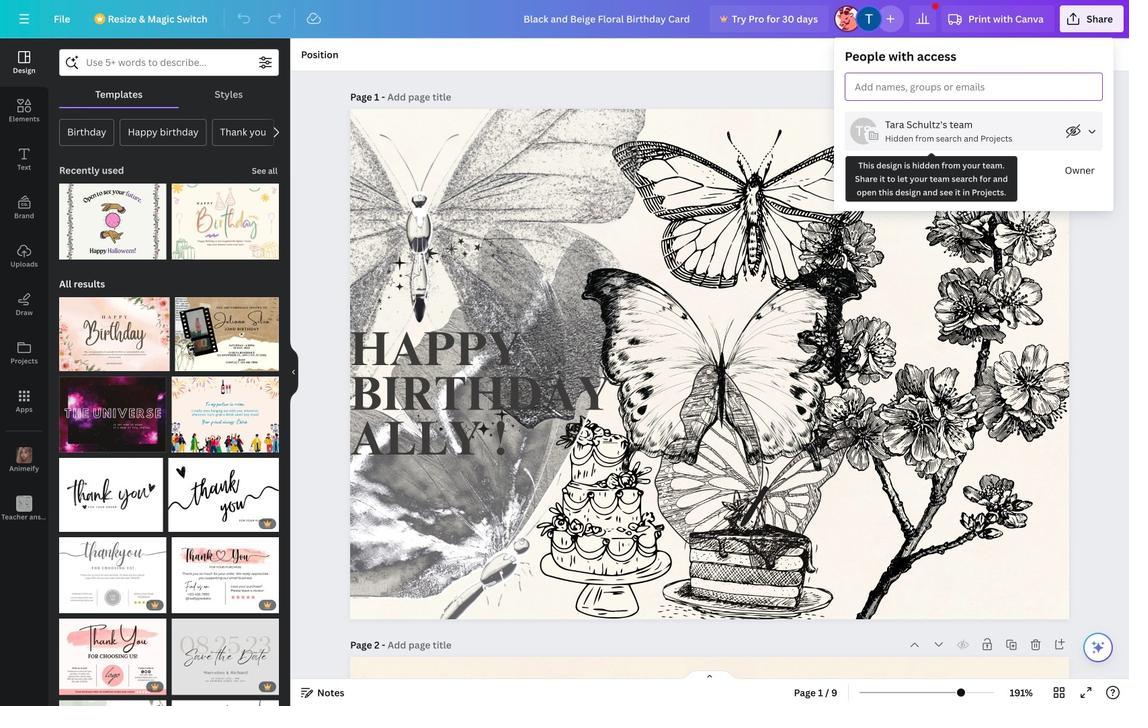 Task type: locate. For each thing, give the bounding box(es) containing it.
purple and pink modern occult halloween card group
[[59, 176, 166, 260]]

colorful freeform illustrations i miss you friend card image
[[172, 377, 279, 453]]

minimalist thank you card image
[[59, 700, 166, 706]]

white elegant modern calligraphy wedding thank you card group
[[172, 692, 279, 706]]

show pages image
[[678, 670, 743, 681]]

group
[[845, 48, 1104, 200]]

pink minimalist thank you for purchase card image
[[172, 537, 279, 614]]

neutral vintage birthday invitation card group
[[175, 289, 279, 371]]

side panel tab list
[[0, 38, 48, 533]]

Use 5+ words to describe... search field
[[86, 50, 252, 75]]

gray minimalist business thank you card group
[[59, 529, 166, 614]]

pink minimalist thank you for purchase card group
[[172, 529, 279, 614]]

white minimalist simple thank you card image
[[59, 458, 163, 532]]

beige trendy minimalist aesthetic save the date card group
[[172, 611, 279, 695]]

pink minimalist thank you card image
[[59, 619, 166, 695]]

tara schultz's team image
[[851, 118, 878, 145]]

brown and pink watercolor illustrated happy birthday card group
[[59, 289, 170, 371]]

pink minimalist thank you card group
[[59, 611, 166, 695]]

purple and pink modern occult halloween card image
[[59, 184, 166, 260]]

beige trendy minimalist aesthetic save the date card image
[[172, 619, 279, 695]]

main menu bar
[[0, 0, 1130, 38]]

neutral vintage birthday invitation card image
[[175, 297, 279, 371]]

universe photo card group
[[59, 369, 166, 453]]



Task type: vqa. For each thing, say whether or not it's contained in the screenshot.
'use 5+ words to describe...' search box
yes



Task type: describe. For each thing, give the bounding box(es) containing it.
Add names, groups or emails text field
[[850, 77, 986, 97]]

Page title text field
[[388, 638, 453, 652]]

colorful playful cute illustration outline happy birthday card group
[[172, 176, 279, 260]]

universe photo card image
[[59, 377, 166, 453]]

colorful playful cute illustration outline happy birthday card image
[[172, 184, 279, 260]]

tara schultz's team element
[[851, 118, 878, 145]]

hide image
[[290, 340, 299, 405]]

minimalist thank you card group
[[59, 692, 166, 706]]

white minimalist simple thank you card group
[[59, 450, 163, 532]]

black and white handwritten thank you card group
[[169, 450, 279, 532]]

black and white handwritten thank you card image
[[169, 458, 279, 532]]

Design title text field
[[513, 5, 705, 32]]

Not shared button
[[1061, 118, 1104, 145]]

brown and pink watercolor illustrated happy birthday card image
[[59, 297, 170, 371]]

colorful freeform illustrations i miss you friend card group
[[172, 369, 279, 453]]

Page title text field
[[388, 90, 453, 104]]

gray minimalist business thank you card image
[[59, 537, 166, 614]]

white elegant modern calligraphy wedding thank you card image
[[172, 700, 279, 706]]

canva assistant image
[[1091, 640, 1107, 656]]



